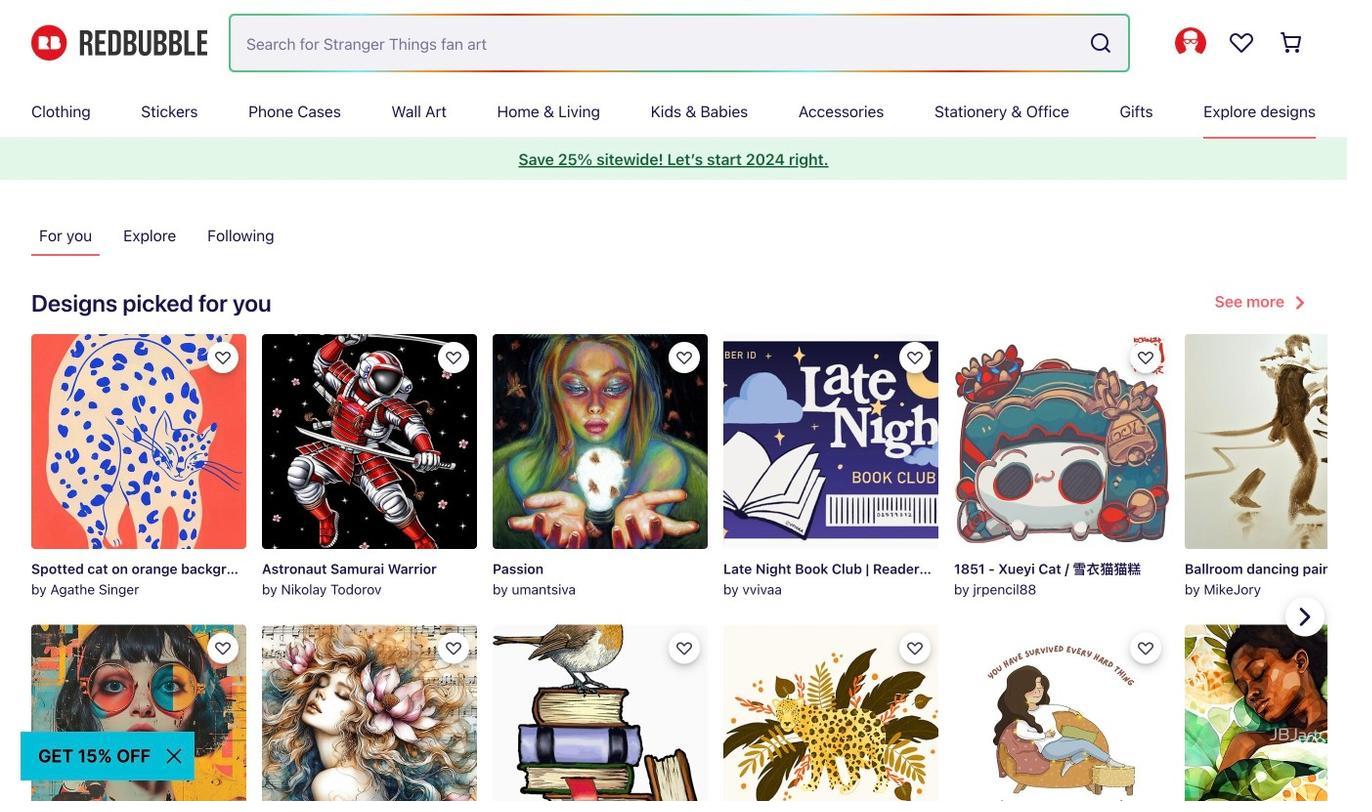 Task type: describe. For each thing, give the bounding box(es) containing it.
3 menu item from the left
[[248, 86, 341, 137]]

9 menu item from the left
[[1120, 86, 1153, 137]]

2 menu item from the left
[[141, 86, 198, 137]]

5 menu item from the left
[[497, 86, 600, 137]]

4 menu item from the left
[[392, 86, 447, 137]]

6 menu item from the left
[[651, 86, 748, 137]]

7 menu item from the left
[[799, 86, 884, 137]]



Task type: vqa. For each thing, say whether or not it's contained in the screenshot.
Art Prints
no



Task type: locate. For each thing, give the bounding box(es) containing it.
menu bar
[[31, 86, 1316, 137]]

8 menu item from the left
[[935, 86, 1069, 137]]

menu item
[[31, 86, 91, 137], [141, 86, 198, 137], [248, 86, 341, 137], [392, 86, 447, 137], [497, 86, 600, 137], [651, 86, 748, 137], [799, 86, 884, 137], [935, 86, 1069, 137], [1120, 86, 1153, 137], [1204, 86, 1316, 137]]

Search term search field
[[231, 16, 1081, 70]]

None field
[[231, 16, 1128, 70]]

10 menu item from the left
[[1204, 86, 1316, 137]]

1 menu item from the left
[[31, 86, 91, 137]]



